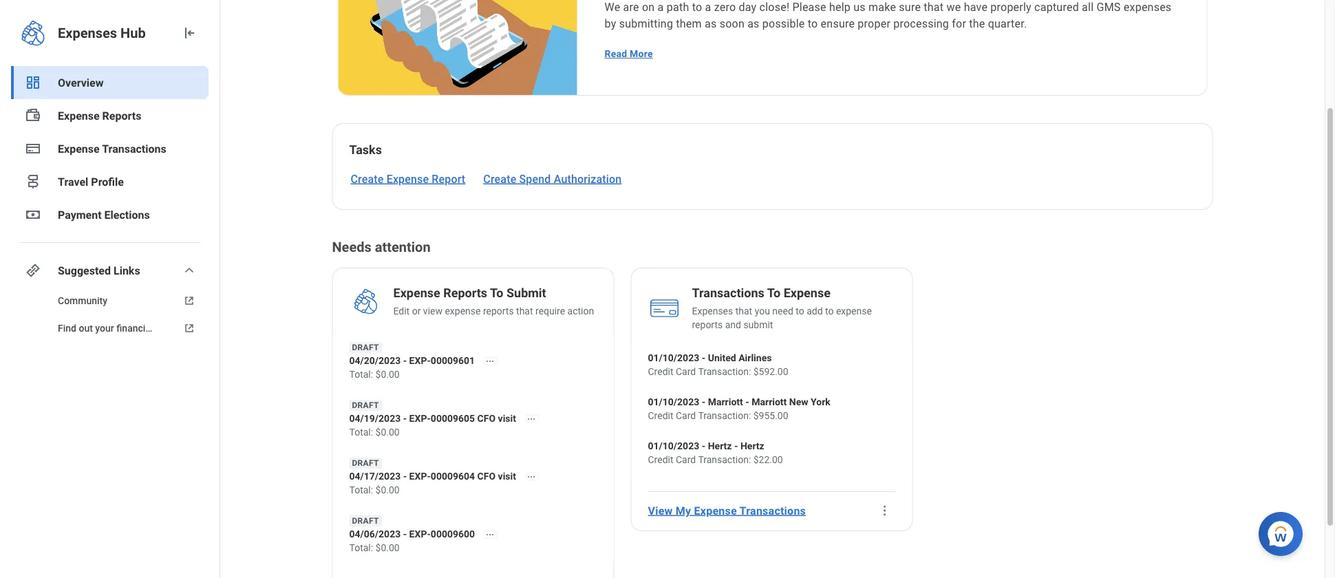 Task type: describe. For each thing, give the bounding box(es) containing it.
financial
[[116, 322, 153, 334]]

expense inside expense reports to submit edit or view expense reports that require action
[[393, 286, 440, 300]]

marriott
[[752, 396, 787, 408]]

total: for 04/19/2023 - exp-00009605 cfo visit
[[349, 426, 373, 438]]

view my expense transactions button
[[643, 497, 812, 525]]

to up them
[[692, 0, 702, 13]]

hertz -
[[708, 440, 738, 452]]

expense reports to submit element
[[393, 285, 546, 304]]

04/17/2023 - exp-00009604 cfo visit
[[349, 471, 516, 482]]

card inside 01/10/2023 - marriott - marriott new york credit card transaction: $955.00
[[676, 410, 696, 421]]

draft for 04/20/2023 - exp-00009601
[[352, 343, 379, 352]]

reports inside expense reports to submit edit or view expense reports that require action
[[483, 305, 514, 317]]

travel profile
[[58, 175, 124, 188]]

expenses hub
[[58, 25, 146, 41]]

total: for 04/17/2023 - exp-00009604 cfo visit
[[349, 484, 373, 496]]

04/17/2023 - exp-00009604 cfo visit element
[[349, 470, 549, 483]]

create spend authorization link
[[482, 171, 623, 187]]

1 as from the left
[[705, 17, 717, 30]]

exp- for 00009605
[[409, 413, 431, 424]]

we
[[605, 0, 621, 13]]

transactions to expense element
[[692, 285, 831, 304]]

find
[[58, 322, 76, 334]]

find out your financial well-being
[[58, 322, 200, 334]]

please
[[793, 0, 827, 13]]

draft for 04/19/2023 - exp-00009605 cfo visit
[[352, 401, 379, 410]]

expenses hub element
[[58, 23, 170, 43]]

- for 04/06/2023
[[403, 528, 407, 540]]

more
[[630, 48, 653, 59]]

proper
[[858, 17, 891, 30]]

hub
[[121, 25, 146, 41]]

draft for 04/06/2023 - exp-00009600
[[352, 516, 379, 526]]

needs attention
[[332, 239, 431, 255]]

total: $0.00 for 04/20/2023 - exp-00009601
[[349, 369, 400, 380]]

expense inside transactions to expense expenses that you need to add to expense reports and submit
[[836, 305, 872, 317]]

04/19/2023
[[349, 413, 401, 424]]

ensure
[[821, 17, 855, 30]]

suggested links
[[58, 264, 140, 277]]

transformation import image
[[181, 25, 198, 41]]

- for 04/20/2023
[[403, 355, 407, 366]]

gms
[[1097, 0, 1121, 13]]

04/19/2023 - exp-00009605 cfo visit
[[349, 413, 516, 424]]

links
[[114, 264, 140, 277]]

04/06/2023 - exp-00009600
[[349, 528, 475, 540]]

them
[[676, 17, 702, 30]]

04/20/2023 - exp-00009601 element
[[349, 354, 507, 368]]

that inside transactions to expense expenses that you need to add to expense reports and submit
[[736, 305, 753, 317]]

transaction: for hertz -
[[698, 454, 751, 465]]

1 a from the left
[[658, 0, 664, 13]]

total: for 04/06/2023 - exp-00009600
[[349, 542, 373, 553]]

00009601
[[431, 355, 475, 366]]

total: $0.00 element for 00009600
[[349, 541, 507, 555]]

authorization
[[554, 172, 622, 186]]

expenses
[[1124, 0, 1172, 13]]

credit card transaction: $955.00 element
[[648, 409, 831, 423]]

to inside transactions to expense expenses that you need to add to expense reports and submit
[[767, 286, 781, 300]]

expense inside expense reports to submit edit or view expense reports that require action
[[445, 305, 481, 317]]

link image
[[25, 262, 41, 279]]

$0.00 for 04/06/2023
[[376, 542, 400, 553]]

possible
[[763, 17, 805, 30]]

credit card transaction: $22.00 element
[[648, 453, 783, 467]]

view my expense transactions
[[648, 504, 806, 517]]

by
[[605, 17, 616, 30]]

create expense report
[[351, 172, 466, 186]]

transaction: inside 01/10/2023 - marriott - marriott new york credit card transaction: $955.00
[[698, 410, 751, 421]]

payment
[[58, 208, 102, 221]]

sure
[[899, 0, 921, 13]]

york
[[811, 396, 831, 408]]

related actions image for 04/20/2023 - exp-00009601
[[485, 356, 495, 366]]

payment elections link
[[11, 198, 209, 231]]

$22.00
[[754, 454, 783, 465]]

cfo for 00009604
[[477, 471, 496, 482]]

transaction: for united
[[698, 366, 751, 377]]

2 a from the left
[[705, 0, 711, 13]]

have
[[964, 0, 988, 13]]

require
[[536, 305, 565, 317]]

overview
[[58, 76, 104, 89]]

travel profile link
[[11, 165, 209, 198]]

travel
[[58, 175, 88, 188]]

view
[[423, 305, 443, 317]]

tasks
[[349, 143, 382, 157]]

total: $0.00 element for 00009604
[[349, 483, 549, 497]]

day
[[739, 0, 757, 13]]

credit inside 01/10/2023 - marriott - marriott new york credit card transaction: $955.00
[[648, 410, 674, 421]]

find out your financial well-being link
[[11, 315, 209, 342]]

we are on a path to a zero day close! please help us make sure that we have properly captured all gms expenses by submitting them as soon as possible to ensure proper processing for the quarter.
[[605, 0, 1172, 30]]

related actions image for 04/19/2023 - exp-00009605 cfo visit
[[527, 414, 536, 424]]

related actions image for 04/17/2023 - exp-00009604 cfo visit
[[527, 472, 536, 482]]

expense reports link
[[11, 99, 209, 132]]

expenses inside navigation pane region
[[58, 25, 117, 41]]

united
[[708, 352, 736, 363]]

expense inside button
[[694, 504, 737, 517]]

create for create spend authorization
[[483, 172, 517, 186]]

task pay image
[[25, 107, 41, 124]]

elections
[[104, 208, 150, 221]]

00009605
[[431, 413, 475, 424]]

credit for 01/10/2023 - united airlines credit card transaction: $592.00
[[648, 366, 674, 377]]

zero
[[714, 0, 736, 13]]

and
[[725, 319, 741, 330]]

expense reports
[[58, 109, 141, 122]]

04/20/2023 - exp-00009601
[[349, 355, 475, 366]]

transactions inside transactions to expense expenses that you need to add to expense reports and submit
[[692, 286, 765, 300]]

card for hertz -
[[676, 454, 696, 465]]

00009604
[[431, 471, 475, 482]]

credit card transaction: $592.00 element
[[648, 365, 789, 379]]

are
[[623, 0, 639, 13]]

spend
[[519, 172, 551, 186]]

01/10/2023 - hertz - hertz credit card transaction: $22.00
[[648, 440, 783, 465]]

credit for 01/10/2023 - hertz - hertz credit card transaction: $22.00
[[648, 454, 674, 465]]

to down please
[[808, 17, 818, 30]]

report
[[432, 172, 466, 186]]

01/10/2023 - united airlines credit card transaction: $592.00
[[648, 352, 789, 377]]

or
[[412, 305, 421, 317]]

total: $0.00 element for 00009605
[[349, 425, 549, 439]]

card for united
[[676, 366, 696, 377]]

dashboard image
[[25, 74, 41, 91]]

well-
[[156, 322, 176, 334]]

help
[[829, 0, 851, 13]]

read more
[[605, 48, 653, 59]]

close!
[[760, 0, 790, 13]]



Task type: vqa. For each thing, say whether or not it's contained in the screenshot.
belonging,
no



Task type: locate. For each thing, give the bounding box(es) containing it.
0 horizontal spatial reports
[[483, 305, 514, 317]]

1 vertical spatial expenses
[[692, 305, 733, 317]]

3 - from the top
[[403, 471, 407, 482]]

create for create expense report
[[351, 172, 384, 186]]

exp-
[[409, 355, 431, 366], [409, 413, 431, 424], [409, 471, 431, 482], [409, 528, 431, 540]]

0 vertical spatial reports
[[102, 109, 141, 122]]

1 total: from the top
[[349, 369, 373, 380]]

that inside we are on a path to a zero day close! please help us make sure that we have properly captured all gms expenses by submitting them as soon as possible to ensure proper processing for the quarter.
[[924, 0, 944, 13]]

01/10/2023 - up the credit card transaction: $22.00 element
[[648, 440, 706, 452]]

0 vertical spatial transactions
[[102, 142, 166, 155]]

reports down 'expense reports to submit' "element"
[[483, 305, 514, 317]]

submit
[[507, 286, 546, 300]]

$0.00 for 04/19/2023
[[376, 426, 400, 438]]

2 draft from the top
[[352, 401, 379, 410]]

suggested links button
[[11, 254, 209, 287]]

expense inside 'list'
[[387, 172, 429, 186]]

1 01/10/2023 - from the top
[[648, 352, 706, 363]]

0 horizontal spatial expenses
[[58, 25, 117, 41]]

expense reports to submit edit or view expense reports that require action
[[393, 286, 594, 317]]

1 vertical spatial visit
[[498, 471, 516, 482]]

- right 04/19/2023
[[403, 413, 407, 424]]

4 $0.00 from the top
[[376, 542, 400, 553]]

total: $0.00 element down 04/06/2023 - exp-00009600
[[349, 541, 507, 555]]

1 total: $0.00 from the top
[[349, 369, 400, 380]]

2 card from the top
[[676, 410, 696, 421]]

chevron down small image
[[181, 262, 198, 279]]

total: $0.00 down '04/20/2023'
[[349, 369, 400, 380]]

create down "tasks"
[[351, 172, 384, 186]]

my
[[676, 504, 691, 517]]

3 transaction: from the top
[[698, 454, 751, 465]]

3 credit from the top
[[648, 454, 674, 465]]

transaction:
[[698, 366, 751, 377], [698, 410, 751, 421], [698, 454, 751, 465]]

2 exp- from the top
[[409, 413, 431, 424]]

0 horizontal spatial reports
[[102, 109, 141, 122]]

4 total: from the top
[[349, 542, 373, 553]]

expenses up the and
[[692, 305, 733, 317]]

expense down 'expense reports to submit' "element"
[[445, 305, 481, 317]]

01/10/2023 - inside 01/10/2023 - marriott - marriott new york credit card transaction: $955.00
[[648, 396, 706, 408]]

expense right the add
[[836, 305, 872, 317]]

1 card from the top
[[676, 366, 696, 377]]

1 vertical spatial transactions
[[692, 286, 765, 300]]

make
[[869, 0, 896, 13]]

2 total: $0.00 element from the top
[[349, 425, 549, 439]]

transaction: inside 01/10/2023 - hertz - hertz credit card transaction: $22.00
[[698, 454, 751, 465]]

1 horizontal spatial that
[[736, 305, 753, 317]]

exp- right 04/19/2023
[[409, 413, 431, 424]]

01/10/2023 - for 01/10/2023 - united airlines credit card transaction: $592.00
[[648, 352, 706, 363]]

- right 04/06/2023
[[403, 528, 407, 540]]

suggested
[[58, 264, 111, 277]]

new
[[789, 396, 809, 408]]

1 horizontal spatial to
[[767, 286, 781, 300]]

expense up travel
[[58, 142, 100, 155]]

community
[[58, 295, 107, 306]]

1 visit from the top
[[498, 413, 516, 424]]

transaction: down hertz -
[[698, 454, 751, 465]]

visit for 04/19/2023 - exp-00009605 cfo visit
[[498, 413, 516, 424]]

path
[[667, 0, 689, 13]]

related actions image inside 04/20/2023 - exp-00009601 "element"
[[485, 356, 495, 366]]

related actions image
[[485, 356, 495, 366], [527, 414, 536, 424], [527, 472, 536, 482]]

read
[[605, 48, 627, 59]]

expense up or
[[393, 286, 440, 300]]

0 horizontal spatial expense
[[445, 305, 481, 317]]

2 visit from the top
[[498, 471, 516, 482]]

the
[[969, 17, 985, 30]]

2 cfo from the top
[[477, 471, 496, 482]]

expense inside transactions to expense expenses that you need to add to expense reports and submit
[[784, 286, 831, 300]]

01/10/2023 - inside 01/10/2023 - hertz - hertz credit card transaction: $22.00
[[648, 440, 706, 452]]

2 vertical spatial transaction:
[[698, 454, 751, 465]]

view
[[648, 504, 673, 517]]

edit
[[393, 305, 410, 317]]

1 credit from the top
[[648, 366, 674, 377]]

4 draft from the top
[[352, 516, 379, 526]]

total:
[[349, 369, 373, 380], [349, 426, 373, 438], [349, 484, 373, 496], [349, 542, 373, 553]]

2 vertical spatial transactions
[[740, 504, 806, 517]]

- right '04/20/2023'
[[403, 355, 407, 366]]

dollar image
[[25, 207, 41, 223]]

04/20/2023
[[349, 355, 401, 366]]

ext link image
[[181, 294, 198, 308]]

as down day
[[748, 17, 760, 30]]

draft for 04/17/2023 - exp-00009604 cfo visit
[[352, 458, 379, 468]]

draft up 04/06/2023
[[352, 516, 379, 526]]

1 to from the left
[[490, 286, 504, 300]]

expense right my
[[694, 504, 737, 517]]

that left we
[[924, 0, 944, 13]]

list
[[333, 160, 1196, 187]]

visit for 04/17/2023 - exp-00009604 cfo visit
[[498, 471, 516, 482]]

04/06/2023
[[349, 528, 401, 540]]

$0.00 down 04/17/2023
[[376, 484, 400, 496]]

-
[[403, 355, 407, 366], [403, 413, 407, 424], [403, 471, 407, 482], [403, 528, 407, 540]]

2 vertical spatial related actions image
[[527, 472, 536, 482]]

1 vertical spatial reports
[[443, 286, 487, 300]]

reports up edit or view expense reports that require action 'element'
[[443, 286, 487, 300]]

navigation pane region
[[0, 0, 220, 578]]

3 $0.00 from the top
[[376, 484, 400, 496]]

1 horizontal spatial expense
[[836, 305, 872, 317]]

to right the add
[[825, 305, 834, 317]]

that up the and
[[736, 305, 753, 317]]

draft up '04/20/2023'
[[352, 343, 379, 352]]

0 vertical spatial 01/10/2023 -
[[648, 352, 706, 363]]

create left spend
[[483, 172, 517, 186]]

$592.00
[[754, 366, 789, 377]]

create expense report link
[[349, 171, 467, 187]]

that down submit
[[516, 305, 533, 317]]

related actions image inside 04/17/2023 - exp-00009604 cfo visit element
[[527, 472, 536, 482]]

quarter.
[[988, 17, 1027, 30]]

transaction: down "marriott -"
[[698, 410, 751, 421]]

3 total: $0.00 from the top
[[349, 484, 400, 496]]

total: down 04/06/2023
[[349, 542, 373, 553]]

04/06/2023 - exp-00009600 element
[[349, 527, 507, 541]]

captured
[[1035, 0, 1079, 13]]

1 vertical spatial card
[[676, 410, 696, 421]]

1 exp- from the top
[[409, 355, 431, 366]]

1 horizontal spatial a
[[705, 0, 711, 13]]

credit
[[648, 366, 674, 377], [648, 410, 674, 421], [648, 454, 674, 465]]

cfo
[[477, 413, 496, 424], [477, 471, 496, 482]]

3 total: $0.00 element from the top
[[349, 483, 549, 497]]

total: $0.00 down 04/17/2023
[[349, 484, 400, 496]]

total: $0.00 for 04/06/2023 - exp-00009600
[[349, 542, 400, 553]]

4 - from the top
[[403, 528, 407, 540]]

04/17/2023
[[349, 471, 401, 482]]

action
[[568, 305, 594, 317]]

a left zero
[[705, 0, 711, 13]]

reports
[[483, 305, 514, 317], [692, 319, 723, 330]]

edit or view expense reports that require action element
[[393, 304, 594, 318]]

profile
[[91, 175, 124, 188]]

01/10/2023 - up credit card transaction: $592.00 element
[[648, 352, 706, 363]]

transactions up "travel profile" link
[[102, 142, 166, 155]]

total: $0.00 element down 04/20/2023 - exp-00009601
[[349, 368, 507, 381]]

3 exp- from the top
[[409, 471, 431, 482]]

expense transactions link
[[11, 132, 209, 165]]

- for 04/17/2023
[[403, 471, 407, 482]]

on
[[642, 0, 655, 13]]

credit card image
[[25, 140, 41, 157]]

payment elections
[[58, 208, 150, 221]]

ext link image
[[181, 321, 198, 335]]

as
[[705, 17, 717, 30], [748, 17, 760, 30]]

cfo for 00009605
[[477, 413, 496, 424]]

expenses left hub
[[58, 25, 117, 41]]

2 vertical spatial 01/10/2023 -
[[648, 440, 706, 452]]

card inside 01/10/2023 - hertz - hertz credit card transaction: $22.00
[[676, 454, 696, 465]]

total: $0.00 down 04/06/2023
[[349, 542, 400, 553]]

submitting
[[619, 17, 673, 30]]

add
[[807, 305, 823, 317]]

card up 01/10/2023 - hertz - hertz credit card transaction: $22.00
[[676, 410, 696, 421]]

2 transaction: from the top
[[698, 410, 751, 421]]

2 01/10/2023 - from the top
[[648, 396, 706, 408]]

4 total: $0.00 element from the top
[[349, 541, 507, 555]]

0 horizontal spatial that
[[516, 305, 533, 317]]

draft up 04/19/2023
[[352, 401, 379, 410]]

4 exp- from the top
[[409, 528, 431, 540]]

total: $0.00 down 04/19/2023
[[349, 426, 400, 438]]

2 vertical spatial credit
[[648, 454, 674, 465]]

1 horizontal spatial expenses
[[692, 305, 733, 317]]

total: down '04/20/2023'
[[349, 369, 373, 380]]

1 vertical spatial credit
[[648, 410, 674, 421]]

1 expense from the left
[[445, 305, 481, 317]]

your
[[95, 322, 114, 334]]

properly
[[991, 0, 1032, 13]]

expense transactions
[[58, 142, 166, 155]]

4 total: $0.00 from the top
[[349, 542, 400, 553]]

create
[[351, 172, 384, 186], [483, 172, 517, 186]]

submit
[[744, 319, 773, 330]]

1 transaction: from the top
[[698, 366, 751, 377]]

0 horizontal spatial create
[[351, 172, 384, 186]]

2 expense from the left
[[836, 305, 872, 317]]

card up my
[[676, 454, 696, 465]]

$0.00 down '04/20/2023'
[[376, 369, 400, 380]]

1 vertical spatial related actions image
[[527, 414, 536, 424]]

01/10/2023 - down credit card transaction: $592.00 element
[[648, 396, 706, 408]]

1 horizontal spatial create
[[483, 172, 517, 186]]

total: $0.00 element
[[349, 368, 507, 381], [349, 425, 549, 439], [349, 483, 549, 497], [349, 541, 507, 555]]

to left the add
[[796, 305, 804, 317]]

suggested links element
[[11, 287, 209, 342]]

cfo inside 04/19/2023 - exp-00009605 cfo visit element
[[477, 413, 496, 424]]

1 horizontal spatial as
[[748, 17, 760, 30]]

3 draft from the top
[[352, 458, 379, 468]]

3 01/10/2023 - from the top
[[648, 440, 706, 452]]

1 vertical spatial cfo
[[477, 471, 496, 482]]

2 to from the left
[[767, 286, 781, 300]]

community link
[[11, 287, 209, 315]]

transactions
[[102, 142, 166, 155], [692, 286, 765, 300], [740, 504, 806, 517]]

2 credit from the top
[[648, 410, 674, 421]]

visit right 00009604
[[498, 471, 516, 482]]

2 $0.00 from the top
[[376, 426, 400, 438]]

1 draft from the top
[[352, 343, 379, 352]]

transaction: down united
[[698, 366, 751, 377]]

credit inside 01/10/2023 - hertz - hertz credit card transaction: $22.00
[[648, 454, 674, 465]]

0 vertical spatial related actions image
[[485, 356, 495, 366]]

total: $0.00 element down 00009604
[[349, 483, 549, 497]]

expense left the report
[[387, 172, 429, 186]]

to
[[692, 0, 702, 13], [808, 17, 818, 30], [796, 305, 804, 317], [825, 305, 834, 317]]

transactions inside expense transactions link
[[102, 142, 166, 155]]

needs
[[332, 239, 372, 255]]

draft up 04/17/2023
[[352, 458, 379, 468]]

related actions image
[[485, 530, 495, 540]]

visit right 00009605
[[498, 413, 516, 424]]

2 horizontal spatial that
[[924, 0, 944, 13]]

2 vertical spatial card
[[676, 454, 696, 465]]

$0.00 down 04/19/2023
[[376, 426, 400, 438]]

draft
[[352, 343, 379, 352], [352, 401, 379, 410], [352, 458, 379, 468], [352, 516, 379, 526]]

reports up expense transactions
[[102, 109, 141, 122]]

total: for 04/20/2023 - exp-00009601
[[349, 369, 373, 380]]

card inside 01/10/2023 - united airlines credit card transaction: $592.00
[[676, 366, 696, 377]]

cfo right 00009604
[[477, 471, 496, 482]]

hertz
[[741, 440, 765, 452]]

1 - from the top
[[403, 355, 407, 366]]

1 vertical spatial 01/10/2023 -
[[648, 396, 706, 408]]

credit inside 01/10/2023 - united airlines credit card transaction: $592.00
[[648, 366, 674, 377]]

marriott -
[[708, 396, 749, 408]]

1 create from the left
[[351, 172, 384, 186]]

expense
[[445, 305, 481, 317], [836, 305, 872, 317]]

reports inside expense reports to submit edit or view expense reports that require action
[[443, 286, 487, 300]]

exp- right 04/06/2023
[[409, 528, 431, 540]]

3 card from the top
[[676, 454, 696, 465]]

reports for expense reports
[[102, 109, 141, 122]]

expense down 'overview' at the left of page
[[58, 109, 100, 122]]

all
[[1082, 0, 1094, 13]]

$0.00 down 04/06/2023
[[376, 542, 400, 553]]

related actions image inside 04/19/2023 - exp-00009605 cfo visit element
[[527, 414, 536, 424]]

expenses that you need to add to expense reports and submit element
[[692, 304, 896, 332]]

1 $0.00 from the top
[[376, 369, 400, 380]]

reports inside transactions to expense expenses that you need to add to expense reports and submit
[[692, 319, 723, 330]]

exp- right '04/20/2023'
[[409, 355, 431, 366]]

1 horizontal spatial reports
[[692, 319, 723, 330]]

list containing create expense report
[[333, 160, 1196, 187]]

04/19/2023 - exp-00009605 cfo visit element
[[349, 412, 549, 425]]

soon
[[720, 17, 745, 30]]

you
[[755, 305, 770, 317]]

cfo right 00009605
[[477, 413, 496, 424]]

0 horizontal spatial as
[[705, 17, 717, 30]]

$0.00 for 04/17/2023
[[376, 484, 400, 496]]

01/10/2023 - for 01/10/2023 - hertz - hertz credit card transaction: $22.00
[[648, 440, 706, 452]]

to
[[490, 286, 504, 300], [767, 286, 781, 300]]

transactions to expense expenses that you need to add to expense reports and submit
[[692, 286, 872, 330]]

0 vertical spatial visit
[[498, 413, 516, 424]]

total: $0.00 element for 00009601
[[349, 368, 507, 381]]

total: $0.00
[[349, 369, 400, 380], [349, 426, 400, 438], [349, 484, 400, 496], [349, 542, 400, 553]]

0 vertical spatial transaction:
[[698, 366, 751, 377]]

that inside expense reports to submit edit or view expense reports that require action
[[516, 305, 533, 317]]

0 vertical spatial reports
[[483, 305, 514, 317]]

expenses inside transactions to expense expenses that you need to add to expense reports and submit
[[692, 305, 733, 317]]

total: $0.00 element down 00009605
[[349, 425, 549, 439]]

$0.00 for 04/20/2023
[[376, 369, 400, 380]]

to up edit or view expense reports that require action 'element'
[[490, 286, 504, 300]]

visit
[[498, 413, 516, 424], [498, 471, 516, 482]]

card up 01/10/2023 - marriott - marriott new york credit card transaction: $955.00
[[676, 366, 696, 377]]

$0.00
[[376, 369, 400, 380], [376, 426, 400, 438], [376, 484, 400, 496], [376, 542, 400, 553]]

attention
[[375, 239, 431, 255]]

expense up the add
[[784, 286, 831, 300]]

cfo inside 04/17/2023 - exp-00009604 cfo visit element
[[477, 471, 496, 482]]

3 total: from the top
[[349, 484, 373, 496]]

exp- for 00009600
[[409, 528, 431, 540]]

00009600
[[431, 528, 475, 540]]

for
[[952, 17, 967, 30]]

overview link
[[11, 66, 209, 99]]

exp- right 04/17/2023
[[409, 471, 431, 482]]

01/10/2023 -
[[648, 352, 706, 363], [648, 396, 706, 408], [648, 440, 706, 452]]

timeline milestone image
[[25, 173, 41, 190]]

to up need
[[767, 286, 781, 300]]

create spend authorization
[[483, 172, 622, 186]]

reports inside expense reports link
[[102, 109, 141, 122]]

transactions up the and
[[692, 286, 765, 300]]

0 vertical spatial cfo
[[477, 413, 496, 424]]

transaction: inside 01/10/2023 - united airlines credit card transaction: $592.00
[[698, 366, 751, 377]]

$955.00
[[754, 410, 789, 421]]

0 vertical spatial expenses
[[58, 25, 117, 41]]

as left soon on the top
[[705, 17, 717, 30]]

2 total: from the top
[[349, 426, 373, 438]]

exp- for 00009604
[[409, 471, 431, 482]]

1 vertical spatial transaction:
[[698, 410, 751, 421]]

a
[[658, 0, 664, 13], [705, 0, 711, 13]]

01/10/2023 - for 01/10/2023 - marriott - marriott new york credit card transaction: $955.00
[[648, 396, 706, 408]]

expense
[[58, 109, 100, 122], [58, 142, 100, 155], [387, 172, 429, 186], [393, 286, 440, 300], [784, 286, 831, 300], [694, 504, 737, 517]]

0 horizontal spatial to
[[490, 286, 504, 300]]

exp- inside "element"
[[409, 355, 431, 366]]

1 total: $0.00 element from the top
[[349, 368, 507, 381]]

reports left the and
[[692, 319, 723, 330]]

- for 04/19/2023
[[403, 413, 407, 424]]

01/10/2023 - marriott - marriott new york credit card transaction: $955.00
[[648, 396, 831, 421]]

- inside "element"
[[403, 355, 407, 366]]

read more button
[[599, 40, 659, 67]]

transactions inside view my expense transactions button
[[740, 504, 806, 517]]

need
[[773, 305, 794, 317]]

transactions down $22.00
[[740, 504, 806, 517]]

a right on
[[658, 0, 664, 13]]

total: down 04/17/2023
[[349, 484, 373, 496]]

total: $0.00 for 04/19/2023 - exp-00009605 cfo visit
[[349, 426, 400, 438]]

2 create from the left
[[483, 172, 517, 186]]

exp- for 00009601
[[409, 355, 431, 366]]

01/10/2023 - inside 01/10/2023 - united airlines credit card transaction: $592.00
[[648, 352, 706, 363]]

1 vertical spatial reports
[[692, 319, 723, 330]]

total: $0.00 for 04/17/2023 - exp-00009604 cfo visit
[[349, 484, 400, 496]]

to inside expense reports to submit edit or view expense reports that require action
[[490, 286, 504, 300]]

related actions vertical image
[[878, 504, 892, 518]]

total: down 04/19/2023
[[349, 426, 373, 438]]

2 as from the left
[[748, 17, 760, 30]]

0 horizontal spatial a
[[658, 0, 664, 13]]

0 vertical spatial card
[[676, 366, 696, 377]]

2 - from the top
[[403, 413, 407, 424]]

1 cfo from the top
[[477, 413, 496, 424]]

- right 04/17/2023
[[403, 471, 407, 482]]

reports
[[102, 109, 141, 122], [443, 286, 487, 300]]

2 total: $0.00 from the top
[[349, 426, 400, 438]]

reports for expense reports to submit edit or view expense reports that require action
[[443, 286, 487, 300]]

0 vertical spatial credit
[[648, 366, 674, 377]]

1 horizontal spatial reports
[[443, 286, 487, 300]]

out
[[79, 322, 93, 334]]



